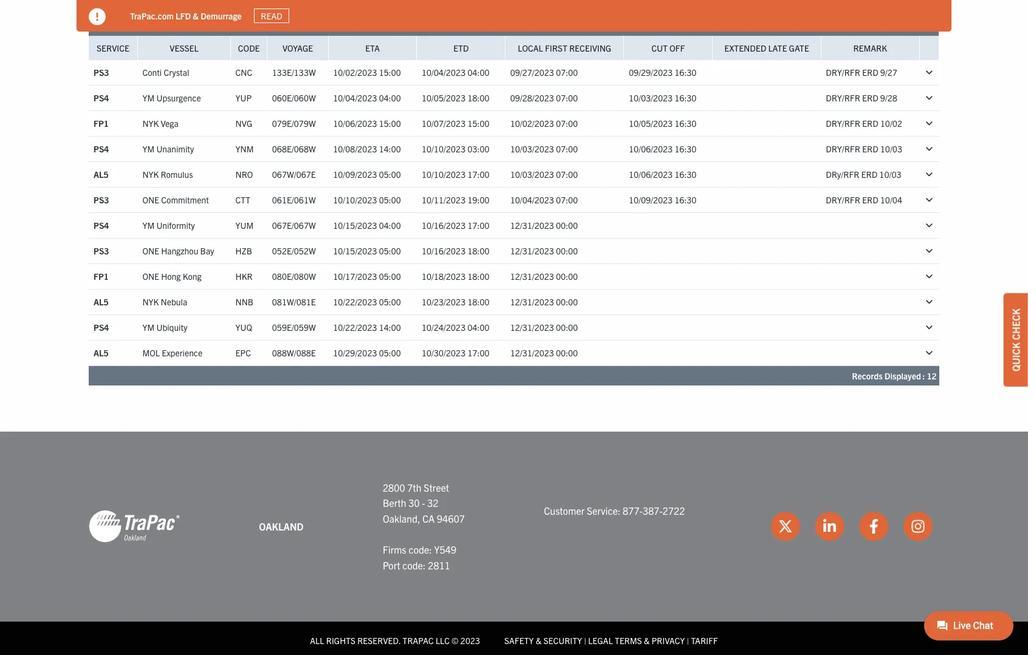 Task type: locate. For each thing, give the bounding box(es) containing it.
18:00 up 10/07/2023 15:00
[[468, 92, 490, 103]]

cut off
[[652, 42, 685, 53]]

07:00 for 04:00
[[556, 67, 578, 78]]

05:00 down 10/22/2023 14:00
[[379, 348, 401, 359]]

877-
[[623, 505, 643, 517]]

05:00 for 10/15/2023 05:00
[[379, 246, 401, 257]]

ym left unanimity
[[143, 144, 155, 154]]

code: up '2811' at the left of the page
[[409, 544, 432, 556]]

10/06/2023 for 10/10/2023 03:00
[[629, 144, 673, 154]]

12/31/2023 00:00 for 10/24/2023 04:00
[[510, 322, 578, 333]]

18:00 down 10/16/2023 18:00
[[468, 271, 490, 282]]

07:00 for 15:00
[[556, 118, 578, 129]]

1 vertical spatial 10/09/2023
[[629, 195, 673, 206]]

| left tariff link
[[687, 636, 689, 647]]

dry/rfr
[[826, 169, 860, 180]]

2 18:00 from the top
[[468, 246, 490, 257]]

2 16:30 from the top
[[675, 92, 697, 103]]

1 horizontal spatial 10/09/2023
[[629, 195, 673, 206]]

10/08/2023 14:00
[[333, 144, 401, 154]]

2 07:00 from the top
[[556, 92, 578, 103]]

3 05:00 from the top
[[379, 246, 401, 257]]

2 vertical spatial one
[[143, 271, 159, 282]]

vessel
[[170, 42, 199, 53]]

2 00:00 from the top
[[556, 246, 578, 257]]

1 00:00 from the top
[[556, 220, 578, 231]]

records displayed : 12
[[852, 371, 937, 382]]

5 07:00 from the top
[[556, 169, 578, 180]]

hkr
[[236, 271, 253, 282]]

2 12/31/2023 00:00 from the top
[[510, 246, 578, 257]]

3 17:00 from the top
[[468, 348, 490, 359]]

dry/rfr for dry/rfr erd 9/28
[[826, 92, 861, 103]]

05:00 up 10/17/2023 05:00 on the left top of page
[[379, 246, 401, 257]]

ym uniformity
[[143, 220, 195, 231]]

18:00 down 10/18/2023 18:00
[[468, 297, 490, 308]]

|
[[584, 636, 586, 647], [687, 636, 689, 647]]

5 16:30 from the top
[[675, 169, 697, 180]]

10/04/2023 04:00 up 10/06/2023 15:00
[[333, 92, 401, 103]]

1 12/31/2023 00:00 from the top
[[510, 220, 578, 231]]

0 vertical spatial al5
[[94, 169, 109, 180]]

hong
[[161, 271, 181, 282]]

05:00 up 10/22/2023 05:00
[[379, 271, 401, 282]]

10/03/2023 07:00
[[510, 144, 578, 154], [510, 169, 578, 180]]

4 12/31/2023 from the top
[[510, 297, 554, 308]]

nyk left romulus
[[143, 169, 159, 180]]

all rights reserved. trapac llc © 2023
[[310, 636, 480, 647]]

2 ym from the top
[[143, 144, 155, 154]]

2 nyk from the top
[[143, 169, 159, 180]]

3 12/31/2023 from the top
[[510, 271, 554, 282]]

records
[[852, 371, 883, 382]]

ubiquity
[[156, 322, 188, 333]]

6 16:30 from the top
[[675, 195, 697, 206]]

-
[[422, 497, 425, 510]]

10/06/2023 16:30 for dry/rfr
[[629, 144, 697, 154]]

00:00 for 10/23/2023 18:00
[[556, 297, 578, 308]]

nyk left vega
[[143, 118, 159, 129]]

0 vertical spatial ps3
[[94, 67, 109, 78]]

0 horizontal spatial |
[[584, 636, 586, 647]]

nyk for nyk nebula
[[143, 297, 159, 308]]

1 10/22/2023 from the top
[[333, 297, 377, 308]]

2 vertical spatial 10/10/2023
[[333, 195, 377, 206]]

10/05/2023 for 10/05/2023 18:00
[[422, 92, 466, 103]]

17:00 for 10/30/2023 17:00
[[468, 348, 490, 359]]

10/16/2023
[[422, 220, 466, 231], [422, 246, 466, 257]]

ps3 for one commitment
[[94, 195, 109, 206]]

2 10/22/2023 from the top
[[333, 322, 377, 333]]

10/03/2023 07:00 up 10/04/2023 07:00
[[510, 169, 578, 180]]

dry/rfr erd 9/27
[[826, 67, 898, 78]]

0 vertical spatial 10/10/2023
[[422, 144, 466, 154]]

0 vertical spatial 10/03
[[881, 144, 903, 154]]

1 nyk from the top
[[143, 118, 159, 129]]

16:30 for dry/rfr erd 10/03
[[675, 144, 697, 154]]

one for one hangzhou bay
[[143, 246, 159, 257]]

10/03/2023 down "09/29/2023"
[[629, 92, 673, 103]]

ym for ym upsurgence
[[143, 92, 155, 103]]

2 10/03/2023 07:00 from the top
[[510, 169, 578, 180]]

1 vertical spatial 10/03
[[880, 169, 902, 180]]

15:00 up 03:00
[[468, 118, 490, 129]]

4 07:00 from the top
[[556, 144, 578, 154]]

6 12/31/2023 from the top
[[510, 348, 554, 359]]

dry/rfr for dry/rfr erd 10/02
[[826, 118, 861, 129]]

2 vertical spatial 17:00
[[468, 348, 490, 359]]

04:00 up 10/06/2023 15:00
[[379, 92, 401, 103]]

2800 7th street berth 30 - 32 oakland, ca 94607
[[383, 482, 465, 525]]

10/06/2023 down the 10/05/2023 16:30
[[629, 144, 673, 154]]

0 vertical spatial code:
[[409, 544, 432, 556]]

10/06/2023 for 10/10/2023 17:00
[[629, 169, 673, 180]]

1 fp1 from the top
[[94, 118, 109, 129]]

check
[[1010, 309, 1022, 340]]

12/31/2023 for 10/30/2023 17:00
[[510, 348, 554, 359]]

1 horizontal spatial |
[[687, 636, 689, 647]]

service:
[[587, 505, 621, 517]]

1 vertical spatial al5
[[94, 297, 109, 308]]

erd down dry/rfr erd 10/02
[[863, 144, 879, 154]]

0 vertical spatial 10/04/2023
[[422, 67, 466, 78]]

bay
[[200, 246, 214, 257]]

1 ps4 from the top
[[94, 92, 109, 103]]

1 vertical spatial 10/04/2023 04:00
[[333, 92, 401, 103]]

07:00 for 17:00
[[556, 169, 578, 180]]

10/06/2023 16:30 for dry/rfr
[[629, 169, 697, 180]]

133e/133w
[[272, 67, 316, 78]]

hangzhou
[[161, 246, 198, 257]]

2 10/06/2023 16:30 from the top
[[629, 169, 697, 180]]

1 one from the top
[[143, 195, 159, 206]]

3 ps3 from the top
[[94, 246, 109, 257]]

0 horizontal spatial 10/04/2023 04:00
[[333, 92, 401, 103]]

10/22/2023 up 10/29/2023
[[333, 322, 377, 333]]

10/05/2023 down 10/03/2023 16:30
[[629, 118, 673, 129]]

2 10/15/2023 from the top
[[333, 246, 377, 257]]

to
[[534, 18, 541, 29]]

nyk left nebula
[[143, 297, 159, 308]]

1 07:00 from the top
[[556, 67, 578, 78]]

dry/rfr down dry/rfr erd 9/28
[[826, 118, 861, 129]]

09/29/2023
[[629, 67, 673, 78]]

09/27/2023
[[510, 67, 554, 78]]

dry/rfr
[[826, 67, 861, 78], [826, 92, 861, 103], [826, 118, 861, 129], [826, 144, 861, 154], [826, 195, 861, 206]]

1 vertical spatial 10/22/2023
[[333, 322, 377, 333]]

04:00 down 10/23/2023 18:00
[[468, 322, 490, 333]]

10/04/2023 down the 10/02/2023 15:00
[[333, 92, 377, 103]]

0 vertical spatial 10/22/2023
[[333, 297, 377, 308]]

1 vertical spatial 10/15/2023
[[333, 246, 377, 257]]

0 horizontal spatial &
[[193, 10, 199, 21]]

00:00 for 10/24/2023 04:00
[[556, 322, 578, 333]]

1 10/03/2023 07:00 from the top
[[510, 144, 578, 154]]

12/31/2023 for 10/24/2023 04:00
[[510, 322, 554, 333]]

3 dry/rfr from the top
[[826, 118, 861, 129]]

1 vertical spatial 10/06/2023
[[629, 144, 673, 154]]

10/10/2023 down 10/07/2023
[[422, 144, 466, 154]]

©
[[452, 636, 459, 647]]

0 vertical spatial nyk
[[143, 118, 159, 129]]

3 nyk from the top
[[143, 297, 159, 308]]

1 vertical spatial 10/16/2023
[[422, 246, 466, 257]]

05:00 up 10/10/2023 05:00
[[379, 169, 401, 180]]

15:00 for 10/06/2023 15:00
[[379, 118, 401, 129]]

safety & security | legal terms & privacy | tariff
[[505, 636, 718, 647]]

ps4
[[94, 92, 109, 103], [94, 144, 109, 154], [94, 220, 109, 231], [94, 322, 109, 333]]

ym left ubiquity
[[143, 322, 155, 333]]

3 18:00 from the top
[[468, 271, 490, 282]]

0 horizontal spatial 10/02/2023
[[333, 67, 377, 78]]

0 vertical spatial 10/09/2023
[[333, 169, 377, 180]]

1 10/06/2023 16:30 from the top
[[629, 144, 697, 154]]

1 vertical spatial 17:00
[[468, 220, 490, 231]]

15:00 up 10/08/2023 14:00
[[379, 118, 401, 129]]

ym upsurgence
[[143, 92, 201, 103]]

0 vertical spatial 10/03/2023 07:00
[[510, 144, 578, 154]]

3 ym from the top
[[143, 220, 155, 231]]

nyk for nyk romulus
[[143, 169, 159, 180]]

0 vertical spatial 14:00
[[379, 144, 401, 154]]

off
[[670, 42, 685, 53]]

extended late gate
[[725, 42, 809, 53]]

10/16/2023 down 10/11/2023
[[422, 220, 466, 231]]

18:00
[[468, 92, 490, 103], [468, 246, 490, 257], [468, 271, 490, 282], [468, 297, 490, 308]]

18:00 up 10/18/2023 18:00
[[468, 246, 490, 257]]

1 12/31/2023 from the top
[[510, 220, 554, 231]]

2 al5 from the top
[[94, 297, 109, 308]]

10/04/2023 04:00 down etd
[[422, 67, 490, 78]]

code:
[[409, 544, 432, 556], [403, 560, 426, 572]]

terms
[[615, 636, 642, 647]]

1 10/15/2023 from the top
[[333, 220, 377, 231]]

3 one from the top
[[143, 271, 159, 282]]

10/05/2023 up 10/07/2023
[[422, 92, 466, 103]]

1 ym from the top
[[143, 92, 155, 103]]

00:00 for 10/16/2023 18:00
[[556, 246, 578, 257]]

oakland image
[[89, 510, 180, 544]]

1 vertical spatial 10/04/2023
[[333, 92, 377, 103]]

2 17:00 from the top
[[468, 220, 490, 231]]

10/03/2023 left to
[[488, 18, 532, 29]]

05:00 down 10/09/2023 05:00 at left
[[379, 195, 401, 206]]

3 00:00 from the top
[[556, 271, 578, 282]]

1 horizontal spatial 10/05/2023
[[629, 118, 673, 129]]

2 vertical spatial 10/04/2023
[[510, 195, 554, 206]]

12/31/2023 for 10/18/2023 18:00
[[510, 271, 554, 282]]

one down nyk romulus
[[143, 195, 159, 206]]

2 12/31/2023 from the top
[[510, 246, 554, 257]]

0 horizontal spatial 10/09/2023
[[333, 169, 377, 180]]

0 vertical spatial 10/16/2023
[[422, 220, 466, 231]]

1 18:00 from the top
[[468, 92, 490, 103]]

10/10/2023 03:00
[[422, 144, 490, 154]]

epc
[[236, 348, 251, 359]]

07:00
[[556, 67, 578, 78], [556, 92, 578, 103], [556, 118, 578, 129], [556, 144, 578, 154], [556, 169, 578, 180], [556, 195, 578, 206]]

one left hong
[[143, 271, 159, 282]]

dry/rfr for dry/rfr erd 9/27
[[826, 67, 861, 78]]

demurrage
[[201, 10, 242, 21]]

12/31/2023 00:00
[[510, 220, 578, 231], [510, 246, 578, 257], [510, 271, 578, 282], [510, 297, 578, 308], [510, 322, 578, 333], [510, 348, 578, 359]]

2 fp1 from the top
[[94, 271, 109, 282]]

erd left 10/02
[[863, 118, 879, 129]]

0 horizontal spatial 10/05/2023
[[422, 92, 466, 103]]

2 ps3 from the top
[[94, 195, 109, 206]]

10/10/2023
[[422, 144, 466, 154], [422, 169, 466, 180], [333, 195, 377, 206]]

17:00 up 19:00 in the left of the page
[[468, 169, 490, 180]]

10/06/2023 up 10/08/2023
[[333, 118, 377, 129]]

3 ps4 from the top
[[94, 220, 109, 231]]

5 12/31/2023 00:00 from the top
[[510, 322, 578, 333]]

080e/080w
[[272, 271, 316, 282]]

10/04/2023 right 19:00 in the left of the page
[[510, 195, 554, 206]]

18:00 for 10/18/2023 18:00
[[468, 271, 490, 282]]

mol experience
[[143, 348, 203, 359]]

16:30 for dry/rfr erd 9/28
[[675, 92, 697, 103]]

10/10/2023 for 10/10/2023 17:00
[[422, 169, 466, 180]]

nyk
[[143, 118, 159, 129], [143, 169, 159, 180], [143, 297, 159, 308]]

6 07:00 from the top
[[556, 195, 578, 206]]

5 dry/rfr from the top
[[826, 195, 861, 206]]

05:00 for 10/29/2023 05:00
[[379, 348, 401, 359]]

3 07:00 from the top
[[556, 118, 578, 129]]

1 05:00 from the top
[[379, 169, 401, 180]]

yuq
[[236, 322, 252, 333]]

dry/rfr up dry/rfr erd 9/28
[[826, 67, 861, 78]]

& right safety
[[536, 636, 542, 647]]

10/22/2023 down 10/17/2023
[[333, 297, 377, 308]]

0 vertical spatial fp1
[[94, 118, 109, 129]]

dry/rfr erd 10/03
[[826, 144, 903, 154]]

10/05/2023
[[422, 92, 466, 103], [629, 118, 673, 129]]

& right lfd
[[193, 10, 199, 21]]

10/18/2023
[[422, 271, 466, 282]]

10/18/2023 18:00
[[422, 271, 490, 282]]

1 17:00 from the top
[[468, 169, 490, 180]]

yup
[[236, 92, 252, 103]]

ps4 for ym ubiquity
[[94, 322, 109, 333]]

nyk romulus
[[143, 169, 193, 180]]

1 16:30 from the top
[[675, 67, 697, 78]]

10/04/2023 up the 10/05/2023 18:00
[[422, 67, 466, 78]]

| left legal
[[584, 636, 586, 647]]

erd for dry/rfr erd 10/03
[[863, 144, 879, 154]]

4 ym from the top
[[143, 322, 155, 333]]

03:00
[[468, 144, 490, 154]]

10/22/2023 for 10/22/2023 05:00
[[333, 297, 377, 308]]

12/31/2023 for 10/16/2023 18:00
[[510, 246, 554, 257]]

19:00
[[468, 195, 490, 206]]

code: right the port at the bottom of page
[[403, 560, 426, 572]]

2 vertical spatial 10/06/2023
[[629, 169, 673, 180]]

10/16/2023 up 10/18/2023
[[422, 246, 466, 257]]

dry/rfr down dry/rfr
[[826, 195, 861, 206]]

1 vertical spatial ps3
[[94, 195, 109, 206]]

erd left the 10/04
[[863, 195, 879, 206]]

1 vertical spatial 10/10/2023
[[422, 169, 466, 180]]

local
[[518, 42, 543, 53]]

2 05:00 from the top
[[379, 195, 401, 206]]

6 12/31/2023 00:00 from the top
[[510, 348, 578, 359]]

1 horizontal spatial 10/04/2023 04:00
[[422, 67, 490, 78]]

3 12/31/2023 00:00 from the top
[[510, 271, 578, 282]]

10/06/2023 up 10/09/2023 16:30
[[629, 169, 673, 180]]

1 14:00 from the top
[[379, 144, 401, 154]]

4 dry/rfr from the top
[[826, 144, 861, 154]]

one
[[143, 195, 159, 206], [143, 246, 159, 257], [143, 271, 159, 282]]

one left hangzhou
[[143, 246, 159, 257]]

10/15/2023 up 10/17/2023
[[333, 246, 377, 257]]

2 vertical spatial ps3
[[94, 246, 109, 257]]

10/04/2023 04:00
[[422, 67, 490, 78], [333, 92, 401, 103]]

2 dry/rfr from the top
[[826, 92, 861, 103]]

0 vertical spatial 10/06/2023 16:30
[[629, 144, 697, 154]]

ym left 'uniformity'
[[143, 220, 155, 231]]

18:00 for 10/23/2023 18:00
[[468, 297, 490, 308]]

footer
[[0, 432, 1028, 656]]

3 al5 from the top
[[94, 348, 109, 359]]

10/02/2023 down 09/28/2023
[[510, 118, 554, 129]]

romulus
[[161, 169, 193, 180]]

4 12/31/2023 00:00 from the top
[[510, 297, 578, 308]]

al5 for mol experience
[[94, 348, 109, 359]]

2 14:00 from the top
[[379, 322, 401, 333]]

oakland,
[[383, 513, 420, 525]]

erd for dry/rfr erd 9/28
[[863, 92, 879, 103]]

1 vertical spatial fp1
[[94, 271, 109, 282]]

receiving
[[569, 42, 612, 53]]

ym down conti
[[143, 92, 155, 103]]

:
[[923, 371, 925, 382]]

tariff link
[[691, 636, 718, 647]]

14:00 for 10/22/2023 14:00
[[379, 322, 401, 333]]

4 00:00 from the top
[[556, 297, 578, 308]]

05:00 for 10/10/2023 05:00
[[379, 195, 401, 206]]

4 05:00 from the top
[[379, 271, 401, 282]]

1 vertical spatial 10/06/2023 16:30
[[629, 169, 697, 180]]

erd left '9/28'
[[863, 92, 879, 103]]

10/05/2023 16:30
[[629, 118, 697, 129]]

079e/079w
[[272, 118, 316, 129]]

12/31/2023
[[510, 220, 554, 231], [510, 246, 554, 257], [510, 271, 554, 282], [510, 297, 554, 308], [510, 322, 554, 333], [510, 348, 554, 359]]

0 vertical spatial 10/15/2023
[[333, 220, 377, 231]]

erd for dry/rfr erd 9/27
[[863, 67, 879, 78]]

0 vertical spatial 10/04/2023 04:00
[[422, 67, 490, 78]]

0 vertical spatial 10/02/2023
[[333, 67, 377, 78]]

erd for dry/rfr erd 10/03
[[862, 169, 878, 180]]

10/03 down 10/02
[[881, 144, 903, 154]]

15:00 down eta
[[379, 67, 401, 78]]

5 12/31/2023 from the top
[[510, 322, 554, 333]]

1 vertical spatial 10/05/2023
[[629, 118, 673, 129]]

1 10/16/2023 from the top
[[422, 220, 466, 231]]

port
[[383, 560, 400, 572]]

5 00:00 from the top
[[556, 322, 578, 333]]

4 18:00 from the top
[[468, 297, 490, 308]]

5 05:00 from the top
[[379, 297, 401, 308]]

16:30
[[675, 67, 697, 78], [675, 92, 697, 103], [675, 118, 697, 129], [675, 144, 697, 154], [675, 169, 697, 180], [675, 195, 697, 206]]

date range: 10/03/2023 to 11/03/2023
[[441, 18, 587, 29]]

12/31/2023 00:00 for 10/16/2023 18:00
[[510, 246, 578, 257]]

1 al5 from the top
[[94, 169, 109, 180]]

94607
[[437, 513, 465, 525]]

10/10/2023 up 10/11/2023
[[422, 169, 466, 180]]

etd
[[454, 42, 469, 53]]

04:00 up 10/15/2023 05:00
[[379, 220, 401, 231]]

al5 for nyk nebula
[[94, 297, 109, 308]]

& right terms
[[644, 636, 650, 647]]

dry/rfr up dry/rfr
[[826, 144, 861, 154]]

14:00 down 10/22/2023 05:00
[[379, 322, 401, 333]]

16:30 for dry/rfr erd 10/03
[[675, 169, 697, 180]]

10/15/2023
[[333, 220, 377, 231], [333, 246, 377, 257]]

1 dry/rfr from the top
[[826, 67, 861, 78]]

10/02/2023
[[333, 67, 377, 78], [510, 118, 554, 129]]

1 vertical spatial 10/02/2023
[[510, 118, 554, 129]]

2 vertical spatial al5
[[94, 348, 109, 359]]

10/06/2023 16:30 down the 10/05/2023 16:30
[[629, 144, 697, 154]]

088w/088e
[[272, 348, 316, 359]]

10/03/2023 07:00 down "10/02/2023 07:00"
[[510, 144, 578, 154]]

2 vertical spatial nyk
[[143, 297, 159, 308]]

4 ps4 from the top
[[94, 322, 109, 333]]

1 vertical spatial 10/03/2023 07:00
[[510, 169, 578, 180]]

10/03/2023 up 10/04/2023 07:00
[[510, 169, 554, 180]]

dry/rfr down dry/rfr erd 9/27 on the top of page
[[826, 92, 861, 103]]

05:00 up 10/22/2023 14:00
[[379, 297, 401, 308]]

erd left 9/27
[[863, 67, 879, 78]]

trapac.com lfd & demurrage
[[130, 10, 242, 21]]

14:00 down 10/06/2023 15:00
[[379, 144, 401, 154]]

3 16:30 from the top
[[675, 118, 697, 129]]

10/11/2023 19:00
[[422, 195, 490, 206]]

erd down dry/rfr erd 10/03
[[862, 169, 878, 180]]

12/31/2023 00:00 for 10/23/2023 18:00
[[510, 297, 578, 308]]

12/31/2023 for 10/23/2023 18:00
[[510, 297, 554, 308]]

4 16:30 from the top
[[675, 144, 697, 154]]

10/16/2023 17:00
[[422, 220, 490, 231]]

customer
[[544, 505, 585, 517]]

1 vertical spatial 14:00
[[379, 322, 401, 333]]

ca
[[423, 513, 435, 525]]

6 05:00 from the top
[[379, 348, 401, 359]]

2 10/16/2023 from the top
[[422, 246, 466, 257]]

0 vertical spatial one
[[143, 195, 159, 206]]

0 vertical spatial 10/05/2023
[[422, 92, 466, 103]]

17:00 down 19:00 in the left of the page
[[468, 220, 490, 231]]

10/06/2023 16:30 up 10/09/2023 16:30
[[629, 169, 697, 180]]

6 00:00 from the top
[[556, 348, 578, 359]]

one for one hong kong
[[143, 271, 159, 282]]

2 ps4 from the top
[[94, 144, 109, 154]]

10/15/2023 down 10/10/2023 05:00
[[333, 220, 377, 231]]

17:00 down 10/24/2023 04:00
[[468, 348, 490, 359]]

10/03/2023 07:00 for 10/10/2023 03:00
[[510, 144, 578, 154]]

10/10/2023 down 10/09/2023 05:00 at left
[[333, 195, 377, 206]]

12/31/2023 00:00 for 10/18/2023 18:00
[[510, 271, 578, 282]]

10/07/2023 15:00
[[422, 118, 490, 129]]

&
[[193, 10, 199, 21], [536, 636, 542, 647], [644, 636, 650, 647]]

1 vertical spatial one
[[143, 246, 159, 257]]

10/04/2023 07:00
[[510, 195, 578, 206]]

quick check link
[[1004, 293, 1028, 387]]

1 ps3 from the top
[[94, 67, 109, 78]]

10/03 up the 10/04
[[880, 169, 902, 180]]

0 vertical spatial 17:00
[[468, 169, 490, 180]]

ps4 for ym unanimity
[[94, 144, 109, 154]]

1 vertical spatial nyk
[[143, 169, 159, 180]]

nyk vega
[[143, 118, 179, 129]]

10/02/2023 down eta
[[333, 67, 377, 78]]

1 horizontal spatial 10/02/2023
[[510, 118, 554, 129]]

footer containing 2800 7th street
[[0, 432, 1028, 656]]

2 one from the top
[[143, 246, 159, 257]]



Task type: vqa. For each thing, say whether or not it's contained in the screenshot.


Task type: describe. For each thing, give the bounding box(es) containing it.
ps4 for ym uniformity
[[94, 220, 109, 231]]

9/27
[[881, 67, 898, 78]]

ctt
[[236, 195, 250, 206]]

2 horizontal spatial 10/04/2023
[[510, 195, 554, 206]]

067w/067e
[[272, 169, 316, 180]]

code
[[238, 42, 260, 53]]

customer service: 877-387-2722
[[544, 505, 685, 517]]

10/15/2023 04:00
[[333, 220, 401, 231]]

05:00 for 10/09/2023 05:00
[[379, 169, 401, 180]]

first
[[545, 42, 568, 53]]

erd for dry/rfr erd 10/02
[[863, 118, 879, 129]]

10/10/2023 for 10/10/2023 05:00
[[333, 195, 377, 206]]

17:00 for 10/16/2023 17:00
[[468, 220, 490, 231]]

10/03 for dry/rfr erd 10/03
[[880, 169, 902, 180]]

10/02/2023 15:00
[[333, 67, 401, 78]]

1 horizontal spatial &
[[536, 636, 542, 647]]

10/10/2023 05:00
[[333, 195, 401, 206]]

one for one commitment
[[143, 195, 159, 206]]

17:00 for 10/10/2023 17:00
[[468, 169, 490, 180]]

ym ubiquity
[[143, 322, 188, 333]]

ym for ym ubiquity
[[143, 322, 155, 333]]

07:00 for 03:00
[[556, 144, 578, 154]]

10/03/2023 07:00 for 10/10/2023 17:00
[[510, 169, 578, 180]]

gate
[[789, 42, 809, 53]]

32
[[428, 497, 439, 510]]

security
[[544, 636, 582, 647]]

one commitment
[[143, 195, 209, 206]]

10/02
[[881, 118, 903, 129]]

387-
[[643, 505, 663, 517]]

street
[[424, 482, 449, 494]]

10/05/2023 for 10/05/2023 16:30
[[629, 118, 673, 129]]

068e/068w
[[272, 144, 316, 154]]

safety & security link
[[505, 636, 582, 647]]

service
[[97, 42, 129, 53]]

10/02/2023 for 10/02/2023 07:00
[[510, 118, 554, 129]]

fp1 for nyk vega
[[94, 118, 109, 129]]

berth
[[383, 497, 406, 510]]

10/03/2023 down "10/02/2023 07:00"
[[510, 144, 554, 154]]

2 | from the left
[[687, 636, 689, 647]]

legal terms & privacy link
[[588, 636, 685, 647]]

00:00 for 10/18/2023 18:00
[[556, 271, 578, 282]]

1 vertical spatial code:
[[403, 560, 426, 572]]

00:00 for 10/30/2023 17:00
[[556, 348, 578, 359]]

16:30 for dry/rfr erd 10/02
[[675, 118, 697, 129]]

15:00 for 10/02/2023 15:00
[[379, 67, 401, 78]]

10/22/2023 05:00
[[333, 297, 401, 308]]

10/24/2023
[[422, 322, 466, 333]]

081w/081e
[[272, 297, 316, 308]]

10/22/2023 for 10/22/2023 14:00
[[333, 322, 377, 333]]

quick check
[[1010, 309, 1022, 372]]

dry/rfr for dry/rfr erd 10/04
[[826, 195, 861, 206]]

ym unanimity
[[143, 144, 194, 154]]

05:00 for 10/17/2023 05:00
[[379, 271, 401, 282]]

local first receiving
[[518, 42, 612, 53]]

extended
[[725, 42, 767, 53]]

solid image
[[89, 9, 106, 26]]

hzb
[[236, 246, 252, 257]]

yum
[[236, 220, 254, 231]]

10/10/2023 17:00
[[422, 169, 490, 180]]

12/31/2023 for 10/16/2023 17:00
[[510, 220, 554, 231]]

18:00 for 10/05/2023 18:00
[[468, 92, 490, 103]]

10/30/2023
[[422, 348, 466, 359]]

12/31/2023 00:00 for 10/16/2023 17:00
[[510, 220, 578, 231]]

7th
[[407, 482, 422, 494]]

erd for dry/rfr erd 10/04
[[863, 195, 879, 206]]

2 horizontal spatial &
[[644, 636, 650, 647]]

15:00 for 10/07/2023 15:00
[[468, 118, 490, 129]]

10/24/2023 04:00
[[422, 322, 490, 333]]

2722
[[663, 505, 685, 517]]

upsurgence
[[156, 92, 201, 103]]

10/30/2023 17:00
[[422, 348, 490, 359]]

read
[[261, 10, 282, 21]]

061e/061w
[[272, 195, 316, 206]]

ps4 for ym upsurgence
[[94, 92, 109, 103]]

10/09/2023 for 10/09/2023 16:30
[[629, 195, 673, 206]]

10/16/2023 for 10/16/2023 17:00
[[422, 220, 466, 231]]

07:00 for 18:00
[[556, 92, 578, 103]]

ynm
[[236, 144, 254, 154]]

059e/059w
[[272, 322, 316, 333]]

14:00 for 10/08/2023 14:00
[[379, 144, 401, 154]]

16:30 for dry/rfr erd 10/04
[[675, 195, 697, 206]]

quick
[[1010, 342, 1022, 372]]

late
[[769, 42, 787, 53]]

cut
[[652, 42, 668, 53]]

0 vertical spatial 10/06/2023
[[333, 118, 377, 129]]

firms
[[383, 544, 406, 556]]

eta
[[366, 42, 380, 53]]

al5 for nyk romulus
[[94, 169, 109, 180]]

ym for ym unanimity
[[143, 144, 155, 154]]

10/15/2023 for 10/15/2023 04:00
[[333, 220, 377, 231]]

2800
[[383, 482, 405, 494]]

12/31/2023 00:00 for 10/30/2023 17:00
[[510, 348, 578, 359]]

10/02/2023 for 10/02/2023 15:00
[[333, 67, 377, 78]]

remark
[[854, 42, 887, 53]]

ym for ym uniformity
[[143, 220, 155, 231]]

dry/rfr erd 9/28
[[826, 92, 898, 103]]

9/28
[[881, 92, 898, 103]]

vega
[[161, 118, 179, 129]]

10/03 for dry/rfr erd 10/03
[[881, 144, 903, 154]]

safety
[[505, 636, 534, 647]]

1 | from the left
[[584, 636, 586, 647]]

dry/rfr erd 10/02
[[826, 118, 903, 129]]

10/09/2023 for 10/09/2023 05:00
[[333, 169, 377, 180]]

experience
[[162, 348, 203, 359]]

1 horizontal spatial 10/04/2023
[[422, 67, 466, 78]]

dry/rfr for dry/rfr erd 10/03
[[826, 144, 861, 154]]

read link
[[254, 8, 289, 23]]

conti
[[143, 67, 162, 78]]

07:00 for 19:00
[[556, 195, 578, 206]]

nyk for nyk vega
[[143, 118, 159, 129]]

10/09/2023 05:00
[[333, 169, 401, 180]]

0 horizontal spatial 10/04/2023
[[333, 92, 377, 103]]

05:00 for 10/22/2023 05:00
[[379, 297, 401, 308]]

one hangzhou bay
[[143, 246, 214, 257]]

04:00 down etd
[[468, 67, 490, 78]]

18:00 for 10/16/2023 18:00
[[468, 246, 490, 257]]

10/23/2023
[[422, 297, 466, 308]]

10/07/2023
[[422, 118, 466, 129]]

reserved.
[[358, 636, 401, 647]]

mol
[[143, 348, 160, 359]]

10/04
[[881, 195, 903, 206]]

10/16/2023 for 10/16/2023 18:00
[[422, 246, 466, 257]]

one hong kong
[[143, 271, 202, 282]]

oakland
[[259, 521, 304, 533]]

nvg
[[236, 118, 252, 129]]

kong
[[183, 271, 202, 282]]

lfd
[[176, 10, 191, 21]]

16:30 for dry/rfr erd 9/27
[[675, 67, 697, 78]]

2811
[[428, 560, 450, 572]]

uniformity
[[156, 220, 195, 231]]

ps3 for conti crystal
[[94, 67, 109, 78]]

00:00 for 10/16/2023 17:00
[[556, 220, 578, 231]]

fp1 for one hong kong
[[94, 271, 109, 282]]

dry/rfr erd 10/04
[[826, 195, 903, 206]]

10/15/2023 for 10/15/2023 05:00
[[333, 246, 377, 257]]

10/10/2023 for 10/10/2023 03:00
[[422, 144, 466, 154]]

060e/060w
[[272, 92, 316, 103]]

nyk nebula
[[143, 297, 187, 308]]

10/02/2023 07:00
[[510, 118, 578, 129]]

ps3 for one hangzhou bay
[[94, 246, 109, 257]]

y549
[[434, 544, 457, 556]]



